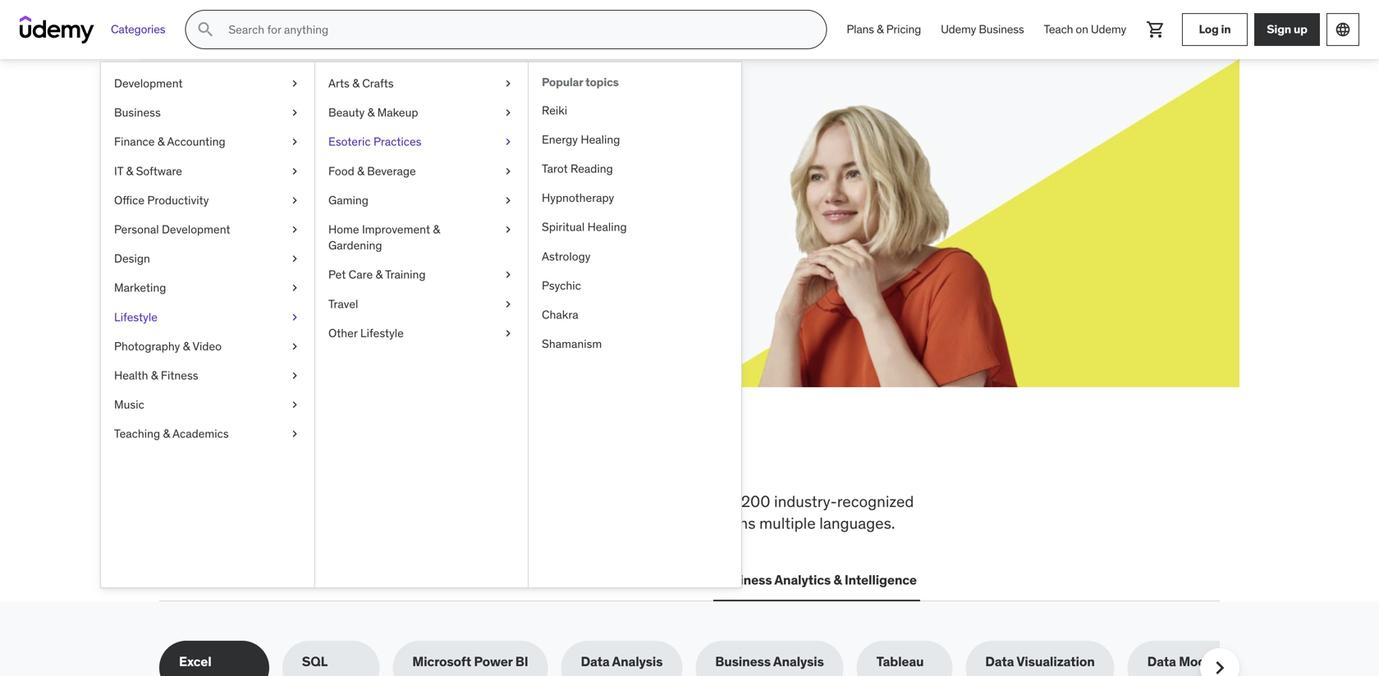Task type: locate. For each thing, give the bounding box(es) containing it.
hypnotherapy
[[542, 191, 615, 205]]

business inside 'topic filters' element
[[716, 654, 771, 671]]

xsmall image inside personal development link
[[288, 222, 301, 238]]

popular topics
[[542, 75, 619, 90]]

food
[[329, 164, 355, 178]]

& inside 'link'
[[368, 105, 375, 120]]

teach on udemy
[[1044, 22, 1127, 37]]

finance & accounting link
[[101, 127, 315, 157]]

business for business
[[114, 105, 161, 120]]

in up including
[[517, 438, 549, 480]]

supports
[[339, 514, 401, 534]]

development right web
[[193, 572, 275, 589]]

skills inside 'covering critical workplace skills to technical topics, including prep content for over 200 industry-recognized certifications, our catalog supports well-rounded professional development and spans multiple languages.'
[[351, 492, 386, 512]]

including
[[524, 492, 588, 512]]

& for software
[[126, 164, 133, 178]]

xsmall image inside finance & accounting link
[[288, 134, 301, 150]]

0 horizontal spatial analysis
[[612, 654, 663, 671]]

& right 'care'
[[376, 267, 383, 282]]

web development
[[163, 572, 275, 589]]

productivity
[[147, 193, 209, 208]]

it
[[114, 164, 123, 178], [295, 572, 306, 589]]

xsmall image inside it & software link
[[288, 163, 301, 179]]

1 vertical spatial it
[[295, 572, 306, 589]]

1 analysis from the left
[[612, 654, 663, 671]]

gaming link
[[315, 186, 528, 215]]

home improvement & gardening link
[[315, 215, 528, 260]]

0 horizontal spatial udemy
[[941, 22, 977, 37]]

it inside it & software link
[[114, 164, 123, 178]]

skills
[[272, 438, 361, 480], [351, 492, 386, 512]]

data right bi
[[581, 654, 610, 671]]

xsmall image inside the esoteric practices link
[[502, 134, 515, 150]]

data left science
[[500, 572, 528, 589]]

healing for energy healing
[[581, 132, 620, 147]]

expand
[[218, 171, 263, 188]]

xsmall image inside office productivity link
[[288, 192, 301, 209]]

0 vertical spatial healing
[[581, 132, 620, 147]]

energy
[[542, 132, 578, 147]]

home
[[329, 222, 359, 237]]

& right arts
[[353, 76, 360, 91]]

& for academics
[[163, 427, 170, 442]]

data visualization
[[986, 654, 1095, 671]]

shopping cart with 0 items image
[[1147, 20, 1166, 39]]

photography
[[114, 339, 180, 354]]

course.
[[388, 171, 430, 188]]

xsmall image inside marketing link
[[288, 280, 301, 296]]

xsmall image inside other lifestyle link
[[502, 326, 515, 342]]

plans & pricing
[[847, 22, 922, 37]]

technical
[[408, 492, 471, 512]]

xsmall image inside beauty & makeup 'link'
[[502, 105, 515, 121]]

a
[[377, 171, 384, 188]]

all
[[159, 438, 208, 480]]

care
[[349, 267, 373, 282]]

udemy
[[941, 22, 977, 37], [1091, 22, 1127, 37]]

esoteric practices link
[[315, 127, 528, 157]]

the
[[214, 438, 266, 480]]

photography & video
[[114, 339, 222, 354]]

data for data science
[[500, 572, 528, 589]]

udemy business link
[[931, 10, 1034, 49]]

chakra link
[[529, 301, 742, 330]]

just
[[499, 171, 520, 188]]

xsmall image inside food & beverage link
[[502, 163, 515, 179]]

communication
[[600, 572, 697, 589]]

& down "gaming" link
[[433, 222, 440, 237]]

development down office productivity link
[[162, 222, 230, 237]]

& up the office at the top
[[126, 164, 133, 178]]

teach on udemy link
[[1034, 10, 1137, 49]]

it left certifications
[[295, 572, 306, 589]]

it up the office at the top
[[114, 164, 123, 178]]

xsmall image
[[502, 76, 515, 92], [288, 134, 301, 150], [288, 163, 301, 179], [502, 163, 515, 179], [288, 192, 301, 209], [502, 192, 515, 209], [502, 222, 515, 238], [288, 251, 301, 267], [288, 280, 301, 296], [288, 309, 301, 326], [502, 326, 515, 342], [288, 339, 301, 355]]

xsmall image for design
[[288, 251, 301, 267]]

1 vertical spatial for
[[685, 492, 704, 512]]

xsmall image inside the travel link
[[502, 296, 515, 312]]

2 vertical spatial development
[[193, 572, 275, 589]]

lifestyle link
[[101, 303, 315, 332]]

xsmall image for finance & accounting
[[288, 134, 301, 150]]

xsmall image inside the photography & video link
[[288, 339, 301, 355]]

xsmall image for pet care & training
[[502, 267, 515, 283]]

xsmall image for gaming
[[502, 192, 515, 209]]

for up potential
[[297, 131, 335, 165]]

xsmall image for office productivity
[[288, 192, 301, 209]]

xsmall image for marketing
[[288, 280, 301, 296]]

& right analytics
[[834, 572, 842, 589]]

1 vertical spatial lifestyle
[[361, 326, 404, 341]]

xsmall image inside business link
[[288, 105, 301, 121]]

it certifications
[[295, 572, 392, 589]]

udemy right pricing in the top right of the page
[[941, 22, 977, 37]]

1 vertical spatial your
[[266, 171, 291, 188]]

need
[[432, 438, 511, 480]]

astrology
[[542, 249, 591, 264]]

1 horizontal spatial analysis
[[774, 654, 824, 671]]

xsmall image inside "gaming" link
[[502, 192, 515, 209]]

udemy right on
[[1091, 22, 1127, 37]]

training
[[385, 267, 426, 282]]

in right log
[[1222, 22, 1232, 37]]

1 horizontal spatial for
[[685, 492, 704, 512]]

xsmall image for arts & crafts
[[502, 76, 515, 92]]

& left video
[[183, 339, 190, 354]]

1 vertical spatial in
[[517, 438, 549, 480]]

& right finance
[[158, 134, 165, 149]]

0 horizontal spatial it
[[114, 164, 123, 178]]

software
[[136, 164, 182, 178]]

xsmall image for home improvement & gardening
[[502, 222, 515, 238]]

0 vertical spatial skills
[[272, 438, 361, 480]]

0 horizontal spatial lifestyle
[[114, 310, 158, 325]]

0 horizontal spatial for
[[297, 131, 335, 165]]

intelligence
[[845, 572, 917, 589]]

0 vertical spatial your
[[340, 131, 400, 165]]

1 vertical spatial development
[[162, 222, 230, 237]]

fitness
[[161, 368, 198, 383]]

data analysis
[[581, 654, 663, 671]]

& for beverage
[[357, 164, 364, 178]]

development
[[114, 76, 183, 91], [162, 222, 230, 237], [193, 572, 275, 589]]

healing down hypnotherapy link
[[588, 220, 627, 235]]

lifestyle inside lifestyle link
[[114, 310, 158, 325]]

1 vertical spatial healing
[[588, 220, 627, 235]]

Search for anything text field
[[225, 16, 807, 44]]

1 horizontal spatial it
[[295, 572, 306, 589]]

xsmall image inside music link
[[288, 397, 301, 413]]

skills up workplace
[[272, 438, 361, 480]]

business
[[979, 22, 1025, 37], [114, 105, 161, 120], [717, 572, 772, 589], [716, 654, 771, 671]]

1 horizontal spatial udemy
[[1091, 22, 1127, 37]]

lifestyle right "other"
[[361, 326, 404, 341]]

data
[[500, 572, 528, 589], [581, 654, 610, 671], [986, 654, 1015, 671], [1148, 654, 1177, 671]]

it & software
[[114, 164, 182, 178]]

xsmall image inside pet care & training link
[[502, 267, 515, 283]]

future
[[405, 131, 485, 165]]

xsmall image for other lifestyle
[[502, 326, 515, 342]]

xsmall image
[[288, 76, 301, 92], [288, 105, 301, 121], [502, 105, 515, 121], [502, 134, 515, 150], [288, 222, 301, 238], [502, 267, 515, 283], [502, 296, 515, 312], [288, 368, 301, 384], [288, 397, 301, 413], [288, 426, 301, 442]]

xsmall image inside 'home improvement & gardening' link
[[502, 222, 515, 238]]

lifestyle inside other lifestyle link
[[361, 326, 404, 341]]

development down categories dropdown button
[[114, 76, 183, 91]]

healing up reading
[[581, 132, 620, 147]]

1 horizontal spatial lifestyle
[[361, 326, 404, 341]]

excel
[[179, 654, 212, 671]]

xsmall image inside design "link"
[[288, 251, 301, 267]]

development inside button
[[193, 572, 275, 589]]

& inside button
[[834, 572, 842, 589]]

marketing link
[[101, 274, 315, 303]]

choose a language image
[[1335, 21, 1352, 38]]

arts & crafts
[[329, 76, 394, 91]]

personal development
[[114, 222, 230, 237]]

skills up the supports
[[351, 492, 386, 512]]

esoteric
[[329, 134, 371, 149]]

gardening
[[329, 238, 382, 253]]

topic filters element
[[159, 642, 1257, 677]]

& for makeup
[[368, 105, 375, 120]]

1 horizontal spatial in
[[1222, 22, 1232, 37]]

lifestyle
[[114, 310, 158, 325], [361, 326, 404, 341]]

leadership
[[412, 572, 480, 589]]

0 horizontal spatial in
[[517, 438, 549, 480]]

1 vertical spatial skills
[[351, 492, 386, 512]]

xsmall image for it & software
[[288, 163, 301, 179]]

starting
[[433, 171, 481, 188]]

industry-
[[775, 492, 838, 512]]

2 analysis from the left
[[774, 654, 824, 671]]

visualization
[[1017, 654, 1095, 671]]

xsmall image for travel
[[502, 296, 515, 312]]

xsmall image inside 'health & fitness' link
[[288, 368, 301, 384]]

xsmall image for business
[[288, 105, 301, 121]]

0 vertical spatial in
[[1222, 22, 1232, 37]]

reading
[[571, 161, 613, 176]]

xsmall image inside teaching & academics link
[[288, 426, 301, 442]]

data left modeling in the bottom of the page
[[1148, 654, 1177, 671]]

data inside button
[[500, 572, 528, 589]]

xsmall image inside arts & crafts link
[[502, 76, 515, 92]]

0 vertical spatial lifestyle
[[114, 310, 158, 325]]

1 horizontal spatial your
[[340, 131, 400, 165]]

chakra
[[542, 308, 579, 322]]

at
[[484, 171, 496, 188]]

xsmall image inside development link
[[288, 76, 301, 92]]

pet care & training
[[329, 267, 426, 282]]

& right the 'teaching'
[[163, 427, 170, 442]]

& for video
[[183, 339, 190, 354]]

tableau
[[877, 654, 924, 671]]

0 vertical spatial for
[[297, 131, 335, 165]]

& right food
[[357, 164, 364, 178]]

music
[[114, 398, 144, 412]]

covering critical workplace skills to technical topics, including prep content for over 200 industry-recognized certifications, our catalog supports well-rounded professional development and spans multiple languages.
[[159, 492, 914, 534]]

esoteric practices element
[[528, 62, 742, 588]]

& right health
[[151, 368, 158, 383]]

udemy image
[[20, 16, 94, 44]]

xsmall image inside lifestyle link
[[288, 309, 301, 326]]

it certifications button
[[292, 561, 395, 601]]

travel
[[329, 297, 358, 311]]

lifestyle down marketing
[[114, 310, 158, 325]]

& right beauty
[[368, 105, 375, 120]]

for up "and"
[[685, 492, 704, 512]]

0 vertical spatial it
[[114, 164, 123, 178]]

log in
[[1200, 22, 1232, 37]]

with
[[349, 171, 374, 188]]

plans
[[847, 22, 875, 37]]

& right plans
[[877, 22, 884, 37]]

data left 'visualization'
[[986, 654, 1015, 671]]

business inside button
[[717, 572, 772, 589]]

it inside "it certifications" button
[[295, 572, 306, 589]]



Task type: describe. For each thing, give the bounding box(es) containing it.
and
[[685, 514, 711, 534]]

$12.99
[[218, 190, 258, 206]]

home improvement & gardening
[[329, 222, 440, 253]]

pet
[[329, 267, 346, 282]]

makeup
[[377, 105, 418, 120]]

udemy business
[[941, 22, 1025, 37]]

beauty
[[329, 105, 365, 120]]

other lifestyle
[[329, 326, 404, 341]]

personal development link
[[101, 215, 315, 244]]

healing for spiritual healing
[[588, 220, 627, 235]]

200
[[742, 492, 771, 512]]

hypnotherapy link
[[529, 184, 742, 213]]

spiritual healing
[[542, 220, 627, 235]]

sign
[[1268, 22, 1292, 37]]

data for data visualization
[[986, 654, 1015, 671]]

& for accounting
[[158, 134, 165, 149]]

xsmall image for beauty & makeup
[[502, 105, 515, 121]]

office productivity link
[[101, 186, 315, 215]]

pet care & training link
[[315, 260, 528, 290]]

for inside "skills for your future expand your potential with a course. starting at just $12.99 through dec 15."
[[297, 131, 335, 165]]

business for business analytics & intelligence
[[717, 572, 772, 589]]

0 vertical spatial development
[[114, 76, 183, 91]]

for inside 'covering critical workplace skills to technical topics, including prep content for over 200 industry-recognized certifications, our catalog supports well-rounded professional development and spans multiple languages.'
[[685, 492, 704, 512]]

& inside home improvement & gardening
[[433, 222, 440, 237]]

certifications,
[[159, 514, 254, 534]]

teaching & academics link
[[101, 420, 315, 449]]

sql
[[302, 654, 328, 671]]

xsmall image for personal development
[[288, 222, 301, 238]]

bi
[[516, 654, 529, 671]]

certifications
[[309, 572, 392, 589]]

spiritual
[[542, 220, 585, 235]]

content
[[628, 492, 681, 512]]

office
[[114, 193, 145, 208]]

business link
[[101, 98, 315, 127]]

place
[[620, 438, 706, 480]]

data science
[[500, 572, 580, 589]]

& for pricing
[[877, 22, 884, 37]]

spans
[[715, 514, 756, 534]]

multiple
[[760, 514, 816, 534]]

to
[[390, 492, 404, 512]]

xsmall image for photography & video
[[288, 339, 301, 355]]

science
[[531, 572, 580, 589]]

photography & video link
[[101, 332, 315, 361]]

critical
[[226, 492, 272, 512]]

energy healing
[[542, 132, 620, 147]]

business for business analysis
[[716, 654, 771, 671]]

shamanism link
[[529, 330, 742, 359]]

tarot reading link
[[529, 154, 742, 184]]

development for personal
[[162, 222, 230, 237]]

plans & pricing link
[[837, 10, 931, 49]]

& for fitness
[[151, 368, 158, 383]]

personal
[[114, 222, 159, 237]]

1 udemy from the left
[[941, 22, 977, 37]]

leadership button
[[409, 561, 483, 601]]

health & fitness
[[114, 368, 198, 383]]

spiritual healing link
[[529, 213, 742, 242]]

over
[[708, 492, 738, 512]]

finance
[[114, 134, 155, 149]]

teach
[[1044, 22, 1074, 37]]

web
[[163, 572, 190, 589]]

business analytics & intelligence button
[[714, 561, 921, 601]]

modeling
[[1180, 654, 1237, 671]]

energy healing link
[[529, 125, 742, 154]]

skills
[[218, 131, 292, 165]]

sign up
[[1268, 22, 1308, 37]]

video
[[193, 339, 222, 354]]

potential
[[294, 171, 346, 188]]

marketing
[[114, 281, 166, 295]]

analysis for data analysis
[[612, 654, 663, 671]]

data for data modeling
[[1148, 654, 1177, 671]]

xsmall image for food & beverage
[[502, 163, 515, 179]]

2 udemy from the left
[[1091, 22, 1127, 37]]

0 horizontal spatial your
[[266, 171, 291, 188]]

development for web
[[193, 572, 275, 589]]

xsmall image for development
[[288, 76, 301, 92]]

one
[[555, 438, 614, 480]]

practices
[[374, 134, 422, 149]]

data for data analysis
[[581, 654, 610, 671]]

recognized
[[838, 492, 914, 512]]

categories button
[[101, 10, 175, 49]]

accounting
[[167, 134, 226, 149]]

it for it & software
[[114, 164, 123, 178]]

xsmall image for music
[[288, 397, 301, 413]]

xsmall image for health & fitness
[[288, 368, 301, 384]]

rounded
[[439, 514, 497, 534]]

xsmall image for esoteric practices
[[502, 134, 515, 150]]

15.
[[337, 190, 353, 206]]

psychic
[[542, 278, 581, 293]]

professional
[[501, 514, 586, 534]]

analysis for business analysis
[[774, 654, 824, 671]]

submit search image
[[196, 20, 215, 39]]

up
[[1294, 22, 1308, 37]]

business analysis
[[716, 654, 824, 671]]

it & software link
[[101, 157, 315, 186]]

skills for your future expand your potential with a course. starting at just $12.99 through dec 15.
[[218, 131, 520, 206]]

on
[[1076, 22, 1089, 37]]

design link
[[101, 244, 315, 274]]

beverage
[[367, 164, 416, 178]]

prep
[[592, 492, 624, 512]]

& for crafts
[[353, 76, 360, 91]]

xsmall image for teaching & academics
[[288, 426, 301, 442]]

development
[[590, 514, 681, 534]]

psychic link
[[529, 271, 742, 301]]

xsmall image for lifestyle
[[288, 309, 301, 326]]

office productivity
[[114, 193, 209, 208]]

teaching & academics
[[114, 427, 229, 442]]

music link
[[101, 391, 315, 420]]

workplace
[[276, 492, 348, 512]]

microsoft
[[413, 654, 471, 671]]

health & fitness link
[[101, 361, 315, 391]]

dec
[[311, 190, 334, 206]]

next image
[[1207, 656, 1234, 677]]

it for it certifications
[[295, 572, 306, 589]]



Task type: vqa. For each thing, say whether or not it's contained in the screenshot.
'Guitar'
no



